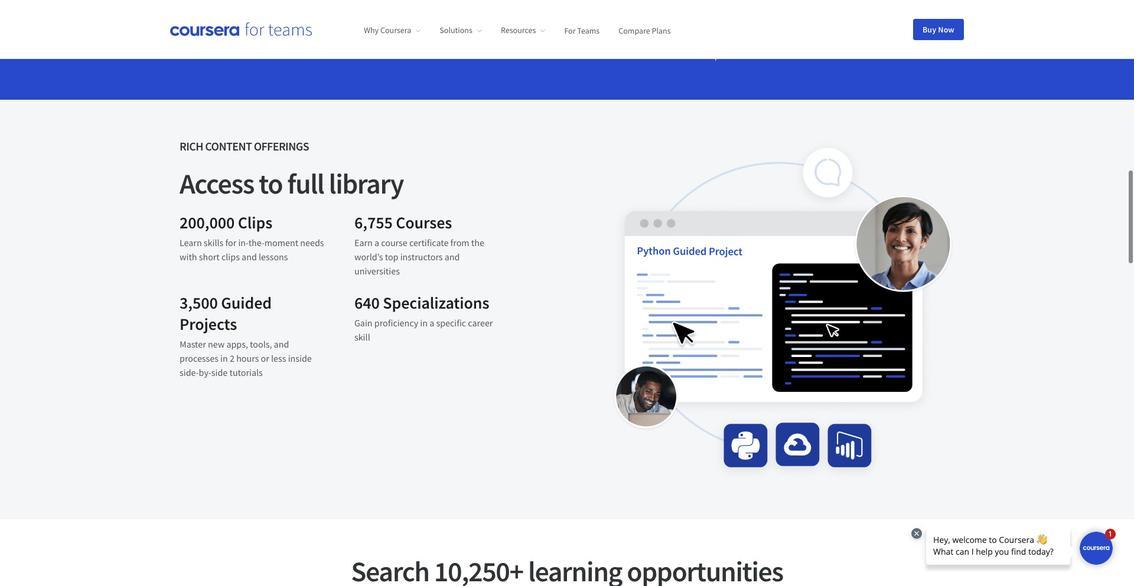 Task type: vqa. For each thing, say whether or not it's contained in the screenshot.


Task type: describe. For each thing, give the bounding box(es) containing it.
proficiency inside the learning for everyone provide a new employee benefit with courses for every proficiency level
[[868, 46, 911, 58]]

resources link
[[501, 25, 546, 36]]

clips
[[222, 251, 240, 263]]

the-
[[249, 237, 265, 248]]

in inside 640 specializations gain proficiency in a specific career skill
[[420, 317, 428, 329]]

to
[[259, 166, 282, 201]]

offer certifications let employees earn shareable certificates with course completions
[[605, 15, 747, 61]]

solutions link
[[440, 25, 482, 36]]

benefit
[[897, 32, 925, 43]]

needs
[[300, 237, 324, 248]]

200,000 clips learn skills for in-the-moment needs with short clips and lessons
[[180, 212, 324, 263]]

master
[[180, 338, 206, 350]]

full
[[287, 166, 324, 201]]

rich content offerings
[[180, 139, 309, 153]]

courses
[[396, 212, 452, 233]]

and inside 200,000 clips learn skills for in-the-moment needs with short clips and lessons
[[242, 251, 257, 263]]

new inside 3,500 guided projects master new apps, tools, and processes in 2 hours or less inside side-by-side tutorials
[[208, 338, 225, 350]]

library
[[329, 166, 404, 201]]

specializations
[[383, 292, 490, 313]]

clips
[[238, 212, 273, 233]]

by-
[[199, 367, 211, 378]]

access
[[180, 166, 254, 201]]

projects
[[180, 313, 237, 335]]

side
[[211, 367, 228, 378]]

solutions
[[440, 25, 473, 36]]

employees
[[619, 35, 662, 46]]

buy
[[923, 24, 937, 35]]

world's
[[355, 251, 383, 263]]

in inside 3,500 guided projects master new apps, tools, and processes in 2 hours or less inside side-by-side tutorials
[[220, 352, 228, 364]]

6,755 courses earn a course certificate from the world's top instructors and universities
[[355, 212, 484, 277]]

provide
[[799, 32, 829, 43]]

2
[[230, 352, 235, 364]]

buy now button
[[913, 19, 964, 40]]

courses
[[799, 46, 829, 58]]

certifications
[[633, 15, 700, 30]]

apps,
[[227, 338, 248, 350]]

shareable
[[684, 35, 722, 46]]

with inside the learning for everyone provide a new employee benefit with courses for every proficiency level
[[927, 32, 945, 43]]

for inside 200,000 clips learn skills for in-the-moment needs with short clips and lessons
[[225, 237, 236, 248]]

200,000
[[180, 212, 235, 233]]

compare plans link
[[619, 25, 671, 36]]

skills
[[204, 237, 224, 248]]

top
[[385, 251, 399, 263]]

level
[[913, 46, 932, 58]]

3,500 guided projects master new apps, tools, and processes in 2 hours or less inside side-by-side tutorials
[[180, 292, 312, 378]]

rich
[[180, 139, 203, 153]]

earn
[[355, 237, 373, 248]]

course inside offer certifications let employees earn shareable certificates with course completions
[[670, 49, 696, 61]]

or
[[261, 352, 269, 364]]

plans
[[652, 25, 671, 36]]



Task type: locate. For each thing, give the bounding box(es) containing it.
a inside 6,755 courses earn a course certificate from the world's top instructors and universities
[[375, 237, 379, 248]]

skill
[[355, 331, 370, 343]]

guided
[[221, 292, 272, 313]]

0 horizontal spatial for
[[225, 237, 236, 248]]

1 vertical spatial in
[[220, 352, 228, 364]]

with inside 200,000 clips learn skills for in-the-moment needs with short clips and lessons
[[180, 251, 197, 263]]

completions
[[698, 49, 747, 61]]

course up top
[[381, 237, 408, 248]]

and inside 3,500 guided projects master new apps, tools, and processes in 2 hours or less inside side-by-side tutorials
[[274, 338, 289, 350]]

why
[[364, 25, 379, 36]]

2 horizontal spatial a
[[831, 32, 836, 43]]

processes
[[180, 352, 219, 364]]

640 specializations gain proficiency in a specific career skill
[[355, 292, 493, 343]]

new
[[838, 32, 854, 43], [208, 338, 225, 350]]

certificate
[[409, 237, 449, 248]]

1 vertical spatial for
[[831, 46, 842, 58]]

coursera for teams image
[[170, 22, 312, 36]]

2 horizontal spatial for
[[846, 12, 860, 27]]

in left 2
[[220, 352, 228, 364]]

for
[[846, 12, 860, 27], [831, 46, 842, 58], [225, 237, 236, 248]]

illustration of coursera's guided projects image
[[605, 137, 955, 482]]

proficiency right gain
[[374, 317, 418, 329]]

gain
[[355, 317, 373, 329]]

offer
[[605, 15, 631, 30]]

with inside offer certifications let employees earn shareable certificates with course completions
[[650, 49, 668, 61]]

1 horizontal spatial and
[[274, 338, 289, 350]]

0 horizontal spatial new
[[208, 338, 225, 350]]

tutorials
[[230, 367, 263, 378]]

for left in-
[[225, 237, 236, 248]]

why coursera
[[364, 25, 411, 36]]

compare
[[619, 25, 650, 36]]

everyone
[[863, 12, 910, 27]]

career
[[468, 317, 493, 329]]

and inside 6,755 courses earn a course certificate from the world's top instructors and universities
[[445, 251, 460, 263]]

learning for everyone provide a new employee benefit with courses for every proficiency level
[[799, 12, 945, 58]]

specific
[[436, 317, 466, 329]]

1 horizontal spatial for
[[831, 46, 842, 58]]

course inside 6,755 courses earn a course certificate from the world's top instructors and universities
[[381, 237, 408, 248]]

2 horizontal spatial and
[[445, 251, 460, 263]]

0 vertical spatial new
[[838, 32, 854, 43]]

1 vertical spatial course
[[381, 237, 408, 248]]

1 vertical spatial proficiency
[[374, 317, 418, 329]]

1 horizontal spatial new
[[838, 32, 854, 43]]

earn
[[664, 35, 682, 46]]

2 horizontal spatial with
[[927, 32, 945, 43]]

less
[[271, 352, 286, 364]]

short
[[199, 251, 220, 263]]

2 vertical spatial for
[[225, 237, 236, 248]]

and down from
[[445, 251, 460, 263]]

2 vertical spatial a
[[430, 317, 434, 329]]

resources
[[501, 25, 536, 36]]

and down in-
[[242, 251, 257, 263]]

access to full library
[[180, 166, 404, 201]]

inside
[[288, 352, 312, 364]]

0 vertical spatial in
[[420, 317, 428, 329]]

0 horizontal spatial in
[[220, 352, 228, 364]]

2 vertical spatial with
[[180, 251, 197, 263]]

side-
[[180, 367, 199, 378]]

6,755
[[355, 212, 393, 233]]

learn
[[180, 237, 202, 248]]

1 horizontal spatial with
[[650, 49, 668, 61]]

in
[[420, 317, 428, 329], [220, 352, 228, 364]]

0 vertical spatial for
[[846, 12, 860, 27]]

compare plans
[[619, 25, 671, 36]]

from
[[451, 237, 470, 248]]

in down "specializations"
[[420, 317, 428, 329]]

0 horizontal spatial with
[[180, 251, 197, 263]]

for teams
[[565, 25, 600, 36]]

0 vertical spatial course
[[670, 49, 696, 61]]

1 vertical spatial new
[[208, 338, 225, 350]]

new left the apps,
[[208, 338, 225, 350]]

3,500
[[180, 292, 218, 313]]

with down the learn at left
[[180, 251, 197, 263]]

1 horizontal spatial course
[[670, 49, 696, 61]]

hours
[[236, 352, 259, 364]]

a left specific
[[430, 317, 434, 329]]

1 vertical spatial with
[[650, 49, 668, 61]]

640
[[355, 292, 380, 313]]

with down "earn"
[[650, 49, 668, 61]]

for left every
[[831, 46, 842, 58]]

every
[[844, 46, 866, 58]]

moment
[[265, 237, 298, 248]]

0 vertical spatial with
[[927, 32, 945, 43]]

a inside 640 specializations gain proficiency in a specific career skill
[[430, 317, 434, 329]]

a right earn
[[375, 237, 379, 248]]

new up every
[[838, 32, 854, 43]]

coursera
[[380, 25, 411, 36]]

0 horizontal spatial course
[[381, 237, 408, 248]]

let
[[605, 35, 617, 46]]

a
[[831, 32, 836, 43], [375, 237, 379, 248], [430, 317, 434, 329]]

proficiency inside 640 specializations gain proficiency in a specific career skill
[[374, 317, 418, 329]]

course down "earn"
[[670, 49, 696, 61]]

offerings
[[254, 139, 309, 153]]

0 vertical spatial proficiency
[[868, 46, 911, 58]]

and up the less on the left bottom of the page
[[274, 338, 289, 350]]

course
[[670, 49, 696, 61], [381, 237, 408, 248]]

0 horizontal spatial proficiency
[[374, 317, 418, 329]]

with
[[927, 32, 945, 43], [650, 49, 668, 61], [180, 251, 197, 263]]

a right provide
[[831, 32, 836, 43]]

1 horizontal spatial a
[[430, 317, 434, 329]]

in-
[[238, 237, 249, 248]]

for up employee
[[846, 12, 860, 27]]

instructors
[[400, 251, 443, 263]]

new inside the learning for everyone provide a new employee benefit with courses for every proficiency level
[[838, 32, 854, 43]]

with up level on the right top of the page
[[927, 32, 945, 43]]

now
[[938, 24, 955, 35]]

tools,
[[250, 338, 272, 350]]

for teams link
[[565, 25, 600, 36]]

0 vertical spatial a
[[831, 32, 836, 43]]

universities
[[355, 265, 400, 277]]

a inside the learning for everyone provide a new employee benefit with courses for every proficiency level
[[831, 32, 836, 43]]

why coursera link
[[364, 25, 421, 36]]

for
[[565, 25, 576, 36]]

buy now
[[923, 24, 955, 35]]

the
[[471, 237, 484, 248]]

lessons
[[259, 251, 288, 263]]

0 horizontal spatial and
[[242, 251, 257, 263]]

teams
[[577, 25, 600, 36]]

content
[[205, 139, 252, 153]]

certificates
[[605, 49, 648, 61]]

1 horizontal spatial in
[[420, 317, 428, 329]]

learning
[[799, 12, 843, 27]]

proficiency down employee
[[868, 46, 911, 58]]

1 horizontal spatial proficiency
[[868, 46, 911, 58]]

0 horizontal spatial a
[[375, 237, 379, 248]]

employee
[[856, 32, 895, 43]]

and
[[242, 251, 257, 263], [445, 251, 460, 263], [274, 338, 289, 350]]

1 vertical spatial a
[[375, 237, 379, 248]]



